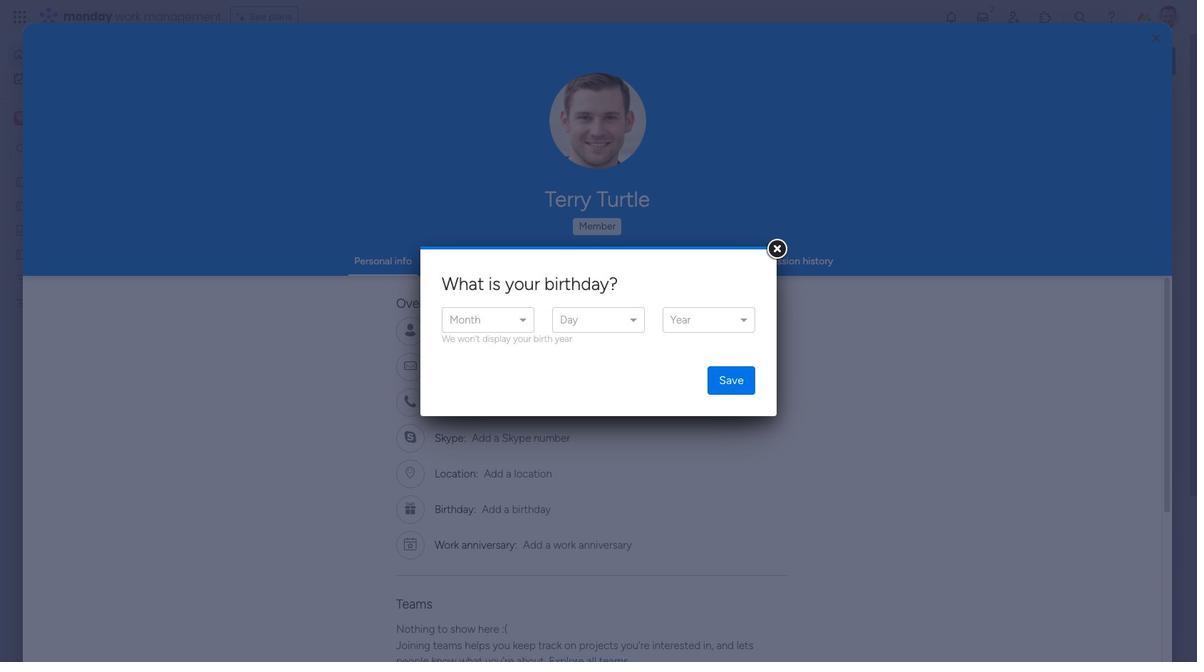 Task type: describe. For each thing, give the bounding box(es) containing it.
add to favorites image
[[423, 435, 437, 449]]

templates image image
[[975, 287, 1163, 385]]

help center element
[[962, 588, 1176, 645]]

dapulse x slim image
[[1155, 103, 1172, 120]]

getting started element
[[962, 520, 1176, 577]]

1 horizontal spatial public board image
[[238, 260, 254, 276]]

quick search results list box
[[220, 133, 928, 497]]

help image
[[1105, 10, 1119, 24]]

close image
[[1152, 33, 1161, 44]]

invite members image
[[1007, 10, 1021, 24]]

2 public board image from the top
[[15, 247, 29, 261]]

component image for the right public board icon
[[471, 283, 484, 295]]



Task type: vqa. For each thing, say whether or not it's contained in the screenshot.
1st Public board icon from the bottom of the page
no



Task type: locate. For each thing, give the bounding box(es) containing it.
search everything image
[[1074, 10, 1088, 24]]

1 vertical spatial public board image
[[15, 247, 29, 261]]

0 horizontal spatial public board image
[[15, 175, 29, 188]]

select product image
[[13, 10, 27, 24]]

monday marketplace image
[[1039, 10, 1053, 24]]

2 image
[[987, 1, 999, 17]]

public board image
[[15, 199, 29, 212], [15, 247, 29, 261]]

public dashboard image
[[15, 223, 29, 237]]

0 vertical spatial public board image
[[15, 199, 29, 212]]

terry turtle image
[[1158, 6, 1180, 29]]

public board image
[[15, 175, 29, 188], [238, 260, 254, 276], [471, 260, 487, 276]]

2 horizontal spatial public board image
[[471, 260, 487, 276]]

add to favorites image
[[889, 261, 903, 275]]

component image for public board icon to the middle
[[238, 283, 251, 295]]

option
[[0, 169, 182, 171]]

list box
[[0, 166, 182, 507]]

component image
[[238, 283, 251, 295], [471, 283, 484, 295]]

1 component image from the left
[[238, 283, 251, 295]]

see plans image
[[236, 9, 249, 25]]

update feed image
[[976, 10, 990, 24]]

workspace image
[[14, 110, 28, 126]]

copied! image
[[530, 325, 541, 336]]

public board image up public dashboard image
[[15, 199, 29, 212]]

2 component image from the left
[[471, 283, 484, 295]]

notifications image
[[944, 10, 959, 24]]

0 horizontal spatial component image
[[238, 283, 251, 295]]

workspace image
[[16, 110, 26, 126]]

public board image down public dashboard image
[[15, 247, 29, 261]]

1 horizontal spatial component image
[[471, 283, 484, 295]]

1 public board image from the top
[[15, 199, 29, 212]]



